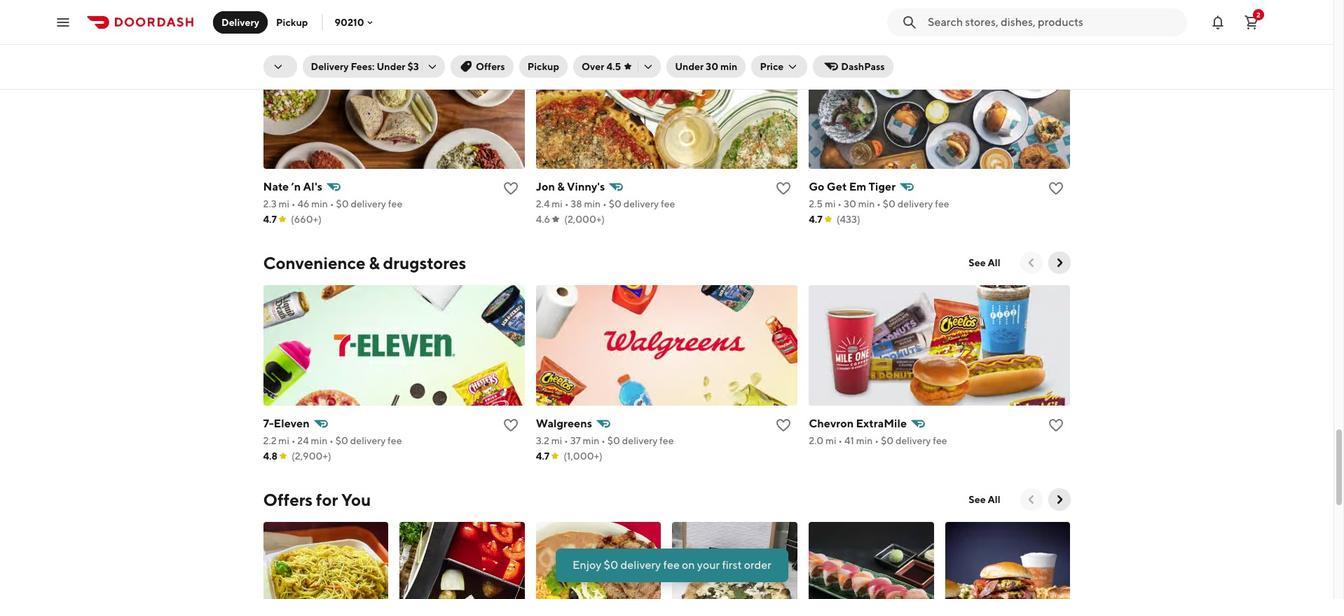 Task type: vqa. For each thing, say whether or not it's contained in the screenshot.
Full
no



Task type: locate. For each thing, give the bounding box(es) containing it.
all
[[988, 20, 1001, 32], [988, 257, 1001, 268], [988, 494, 1001, 505]]

delivery
[[221, 16, 259, 28], [311, 61, 349, 72]]

2 all from the top
[[988, 257, 1001, 268]]

1 horizontal spatial under
[[675, 61, 704, 72]]

2 under from the left
[[675, 61, 704, 72]]

click to add this store to your saved list image for em
[[1048, 180, 1065, 197]]

(433)
[[837, 214, 861, 225]]

nate
[[263, 180, 289, 193]]

2 vertical spatial next button of carousel image
[[1052, 493, 1066, 507]]

2 see all link from the top
[[960, 252, 1009, 274]]

nate 'n al's
[[263, 180, 323, 193]]

2 vertical spatial all
[[988, 494, 1001, 505]]

$​0 right 46
[[336, 198, 349, 210]]

0 vertical spatial see all link
[[960, 15, 1009, 37]]

4.8
[[263, 451, 278, 462]]

mi for jon & vinny's
[[552, 198, 563, 210]]

mi for chevron extramile
[[826, 435, 837, 446]]

mi right 2.2 at the bottom
[[278, 435, 289, 446]]

2 vertical spatial see all
[[969, 494, 1001, 505]]

mi right 2.4
[[552, 198, 563, 210]]

your
[[697, 559, 720, 572]]

0 vertical spatial see
[[969, 20, 986, 32]]

mi for 7-eleven
[[278, 435, 289, 446]]

(2,900+)
[[292, 451, 331, 462]]

enjoy
[[573, 559, 602, 572]]

1 horizontal spatial 4.7
[[536, 451, 550, 462]]

delivery for nate 'n al's
[[351, 198, 386, 210]]

& right jon
[[557, 180, 565, 193]]

over 4.5
[[582, 61, 621, 72]]

1 vertical spatial see all link
[[960, 252, 1009, 274]]

1 horizontal spatial &
[[557, 180, 565, 193]]

click to add this store to your saved list image for al's
[[502, 180, 519, 197]]

0 vertical spatial 30
[[706, 61, 718, 72]]

3 see from the top
[[969, 494, 986, 505]]

under inside button
[[675, 61, 704, 72]]

pickup button left over
[[519, 55, 568, 78]]

min right 37
[[583, 435, 599, 446]]

offers inside button
[[476, 61, 505, 72]]

2.2
[[263, 435, 277, 446]]

$​0 down 'extramile'
[[881, 435, 894, 446]]

for
[[316, 490, 338, 510]]

delivery
[[351, 198, 386, 210], [624, 198, 659, 210], [898, 198, 933, 210], [350, 435, 386, 446], [622, 435, 658, 446], [896, 435, 931, 446], [621, 559, 661, 572]]

mi right 2.0
[[826, 435, 837, 446]]

$5
[[350, 55, 360, 66], [885, 55, 896, 66]]

1 vertical spatial offers
[[263, 490, 313, 510]]

all for offers for you
[[988, 494, 1001, 505]]

30 left price
[[706, 61, 718, 72]]

2.4
[[536, 198, 550, 210]]

1 vertical spatial all
[[988, 257, 1001, 268]]

0 horizontal spatial 30
[[706, 61, 718, 72]]

min right 38
[[584, 198, 601, 210]]

convenience & drugstores
[[263, 253, 466, 273]]

$5 right save
[[350, 55, 360, 66]]

2 button
[[1238, 8, 1266, 36]]

fee
[[388, 198, 402, 210], [661, 198, 675, 210], [935, 198, 949, 210], [388, 435, 402, 446], [660, 435, 674, 446], [933, 435, 947, 446], [663, 559, 680, 572]]

0 horizontal spatial $5
[[350, 55, 360, 66]]

3 see all from the top
[[969, 494, 1001, 505]]

pickup button up the spend
[[268, 11, 316, 33]]

7-
[[263, 417, 274, 430]]

enjoy $0 delivery fee on your first order
[[573, 559, 772, 572]]

3.2 mi • 37 min • $​0 delivery fee
[[536, 435, 674, 446]]

0 vertical spatial delivery
[[221, 16, 259, 28]]

0 horizontal spatial offers
[[263, 490, 313, 510]]

mi right 3.2
[[551, 435, 562, 446]]

$​0 down tiger
[[883, 198, 896, 210]]

mi right 2.5
[[825, 198, 836, 210]]

4.7 down 3.2
[[536, 451, 550, 462]]

2 see all from the top
[[969, 257, 1001, 268]]

0 horizontal spatial on
[[352, 16, 372, 36]]

& for convenience
[[369, 253, 380, 273]]

mi right the 2.3
[[279, 198, 289, 210]]

30 up the (433)
[[844, 198, 856, 210]]

4.6
[[536, 214, 550, 225]]

0 vertical spatial see all
[[969, 20, 1001, 32]]

next button of carousel image
[[1052, 19, 1066, 33], [1052, 256, 1066, 270], [1052, 493, 1066, 507]]

1 vertical spatial on
[[682, 559, 695, 572]]

(2,000+)
[[564, 214, 605, 225]]

1 vertical spatial delivery
[[311, 61, 349, 72]]

delivery left fees:
[[311, 61, 349, 72]]

offers button
[[451, 55, 514, 78]]

see for doordash
[[969, 20, 986, 32]]

min down em in the right of the page
[[858, 198, 875, 210]]

see all link for doordash
[[960, 15, 1009, 37]]

• up (2,900+) at the bottom of the page
[[329, 435, 334, 446]]

delivery for jon & vinny's
[[624, 198, 659, 210]]

0 horizontal spatial &
[[369, 253, 380, 273]]

delivery inside button
[[221, 16, 259, 28]]

see all
[[969, 20, 1001, 32], [969, 257, 1001, 268], [969, 494, 1001, 505]]

2 vertical spatial see all link
[[960, 489, 1009, 511]]

1 previous button of carousel image from the top
[[1024, 19, 1038, 33]]

$​0 for 7-eleven
[[336, 435, 348, 446]]

0 horizontal spatial under
[[377, 61, 406, 72]]

1 vertical spatial pickup button
[[519, 55, 568, 78]]

pickup button
[[268, 11, 316, 33], [519, 55, 568, 78]]

off,
[[848, 55, 861, 66]]

• right 46
[[330, 198, 334, 210]]

$5 right the to
[[885, 55, 896, 66]]

38
[[571, 198, 582, 210]]

all for exclusively on doordash
[[988, 20, 1001, 32]]

1 vertical spatial see all
[[969, 257, 1001, 268]]

min for walgreens
[[583, 435, 599, 446]]

1 all from the top
[[988, 20, 1001, 32]]

0 horizontal spatial pickup button
[[268, 11, 316, 33]]

37
[[570, 435, 581, 446]]

mi for walgreens
[[551, 435, 562, 446]]

click to add this store to your saved list image
[[502, 180, 519, 197], [775, 180, 792, 197], [1048, 180, 1065, 197], [775, 417, 792, 434], [1048, 417, 1065, 434]]

up
[[863, 55, 874, 66]]

• left 38
[[565, 198, 569, 210]]

under
[[377, 61, 406, 72], [675, 61, 704, 72]]

0 vertical spatial pickup
[[276, 16, 308, 28]]

min right 24
[[311, 435, 328, 446]]

2 horizontal spatial 4.7
[[809, 214, 823, 225]]

min
[[720, 61, 738, 72], [311, 198, 328, 210], [584, 198, 601, 210], [858, 198, 875, 210], [311, 435, 328, 446], [583, 435, 599, 446], [856, 435, 873, 446]]

1 vertical spatial &
[[369, 253, 380, 273]]

previous button of carousel image
[[1024, 19, 1038, 33], [1024, 256, 1038, 270]]

0 vertical spatial on
[[352, 16, 372, 36]]

20%
[[829, 55, 846, 66]]

3 see all link from the top
[[960, 489, 1009, 511]]

2.5
[[809, 198, 823, 210]]

delivery for go get em tiger
[[898, 198, 933, 210]]

1 horizontal spatial offers
[[476, 61, 505, 72]]

$​0 right 37
[[607, 435, 620, 446]]

& for jon
[[557, 180, 565, 193]]

on
[[352, 16, 372, 36], [682, 559, 695, 572]]

0 vertical spatial previous button of carousel image
[[1024, 19, 1038, 33]]

min for chevron extramile
[[856, 435, 873, 446]]

click to add this store to your saved list image
[[502, 417, 519, 434]]

offers
[[476, 61, 505, 72], [263, 490, 313, 510]]

min right 46
[[311, 198, 328, 210]]

0 vertical spatial next button of carousel image
[[1052, 19, 1066, 33]]

$​0
[[336, 198, 349, 210], [609, 198, 622, 210], [883, 198, 896, 210], [336, 435, 348, 446], [607, 435, 620, 446], [881, 435, 894, 446]]

spend
[[283, 55, 308, 66]]

4.7 for nate
[[263, 214, 277, 225]]

pickup for rightmost the pickup button
[[528, 61, 559, 72]]

min left price
[[720, 61, 738, 72]]

1 vertical spatial next button of carousel image
[[1052, 256, 1066, 270]]

2 see from the top
[[969, 257, 986, 268]]

4.7
[[263, 214, 277, 225], [809, 214, 823, 225], [536, 451, 550, 462]]

3 next button of carousel image from the top
[[1052, 493, 1066, 507]]

$​0 right 24
[[336, 435, 348, 446]]

previous button of carousel image for drugstores
[[1024, 256, 1038, 270]]

0 vertical spatial all
[[988, 20, 1001, 32]]

exclusively on doordash
[[263, 16, 453, 36]]

see
[[969, 20, 986, 32], [969, 257, 986, 268], [969, 494, 986, 505]]

24
[[297, 435, 309, 446]]

2.0 mi • 41 min • $​0 delivery fee
[[809, 435, 947, 446]]

4.7 down 2.5
[[809, 214, 823, 225]]

0 vertical spatial offers
[[476, 61, 505, 72]]

delivery left exclusively
[[221, 16, 259, 28]]

1 next button of carousel image from the top
[[1052, 19, 1066, 33]]

• up (2,000+)
[[603, 198, 607, 210]]

2 next button of carousel image from the top
[[1052, 256, 1066, 270]]

mi
[[279, 198, 289, 210], [552, 198, 563, 210], [825, 198, 836, 210], [278, 435, 289, 446], [551, 435, 562, 446], [826, 435, 837, 446]]

pickup left over
[[528, 61, 559, 72]]

min right 41
[[856, 435, 873, 446]]

pickup
[[276, 16, 308, 28], [528, 61, 559, 72]]

on up fees:
[[352, 16, 372, 36]]

2 previous button of carousel image from the top
[[1024, 256, 1038, 270]]

fees:
[[351, 61, 375, 72]]

1 $5 from the left
[[350, 55, 360, 66]]

offers for you link
[[263, 489, 371, 511]]

•
[[291, 198, 296, 210], [330, 198, 334, 210], [565, 198, 569, 210], [603, 198, 607, 210], [838, 198, 842, 210], [877, 198, 881, 210], [291, 435, 295, 446], [329, 435, 334, 446], [564, 435, 568, 446], [601, 435, 606, 446], [839, 435, 843, 446], [875, 435, 879, 446]]

spend $20, save $5
[[283, 55, 360, 66]]

eleven
[[274, 417, 310, 430]]

1 see all from the top
[[969, 20, 1001, 32]]

0 horizontal spatial pickup
[[276, 16, 308, 28]]

3 items, open order cart image
[[1243, 14, 1260, 30]]

fee for go get em tiger
[[935, 198, 949, 210]]

3 all from the top
[[988, 494, 1001, 505]]

1 vertical spatial pickup
[[528, 61, 559, 72]]

$3
[[408, 61, 419, 72]]

1 horizontal spatial pickup
[[528, 61, 559, 72]]

'n
[[291, 180, 301, 193]]

min for 7-eleven
[[311, 435, 328, 446]]

2 vertical spatial see
[[969, 494, 986, 505]]

(1,000+)
[[564, 451, 603, 462]]

delivery fees: under $3
[[311, 61, 419, 72]]

vinny's
[[567, 180, 605, 193]]

2.3 mi • 46 min • $​0 delivery fee
[[263, 198, 402, 210]]

&
[[557, 180, 565, 193], [369, 253, 380, 273]]

1 vertical spatial see
[[969, 257, 986, 268]]

0 vertical spatial &
[[557, 180, 565, 193]]

all for convenience & drugstores
[[988, 257, 1001, 268]]

(660+)
[[291, 214, 322, 225]]

mi for go get em tiger
[[825, 198, 836, 210]]

1 horizontal spatial delivery
[[311, 61, 349, 72]]

1 horizontal spatial pickup button
[[519, 55, 568, 78]]

fee for jon & vinny's
[[661, 198, 675, 210]]

$​0 right 38
[[609, 198, 622, 210]]

next button of carousel image for offers for you
[[1052, 493, 1066, 507]]

0 vertical spatial pickup button
[[268, 11, 316, 33]]

30
[[706, 61, 718, 72], [844, 198, 856, 210]]

0 horizontal spatial delivery
[[221, 16, 259, 28]]

see for drugstores
[[969, 257, 986, 268]]

1 see from the top
[[969, 20, 986, 32]]

chevron extramile
[[809, 417, 907, 430]]

& left "drugstores"
[[369, 253, 380, 273]]

you
[[341, 490, 371, 510]]

on left your
[[682, 559, 695, 572]]

jon
[[536, 180, 555, 193]]

1 horizontal spatial 30
[[844, 198, 856, 210]]

1 see all link from the top
[[960, 15, 1009, 37]]

doordash
[[376, 16, 453, 36]]

• down get
[[838, 198, 842, 210]]

0 horizontal spatial 4.7
[[263, 214, 277, 225]]

see all link
[[960, 15, 1009, 37], [960, 252, 1009, 274], [960, 489, 1009, 511]]

next button of carousel image for exclusively on doordash
[[1052, 19, 1066, 33]]

see all link for you
[[960, 489, 1009, 511]]

1 vertical spatial previous button of carousel image
[[1024, 256, 1038, 270]]

pickup up the spend
[[276, 16, 308, 28]]

over 4.5 button
[[573, 55, 661, 78]]

4.7 down the 2.3
[[263, 214, 277, 225]]

1 horizontal spatial $5
[[885, 55, 896, 66]]

dashpass button
[[813, 55, 893, 78]]

extramile
[[856, 417, 907, 430]]

fee for nate 'n al's
[[388, 198, 402, 210]]

offers for offers
[[476, 61, 505, 72]]



Task type: describe. For each thing, give the bounding box(es) containing it.
delivery for delivery fees: under $3
[[311, 61, 349, 72]]

90210 button
[[335, 16, 375, 28]]

• up (1,000+)
[[601, 435, 606, 446]]

save
[[330, 55, 348, 66]]

$​0 for go get em tiger
[[883, 198, 896, 210]]

convenience
[[263, 253, 365, 273]]

exclusively on doordash link
[[263, 15, 453, 37]]

click to add this store to your saved list image for vinny's
[[775, 180, 792, 197]]

3.2
[[536, 435, 549, 446]]

Store search: begin typing to search for stores available on DoorDash text field
[[928, 14, 1179, 30]]

price button
[[752, 55, 808, 78]]

order
[[744, 559, 772, 572]]

fee for 7-eleven
[[388, 435, 402, 446]]

dashpass
[[841, 61, 885, 72]]

delivery for walgreens
[[622, 435, 658, 446]]

jon & vinny's
[[536, 180, 605, 193]]

2
[[1257, 10, 1261, 19]]

delivery button
[[213, 11, 268, 33]]

fee for chevron extramile
[[933, 435, 947, 446]]

previous button of carousel image
[[1024, 493, 1038, 507]]

$20,
[[310, 55, 328, 66]]

notification bell image
[[1210, 14, 1227, 30]]

pickup for the pickup button to the left
[[276, 16, 308, 28]]

2.0
[[809, 435, 824, 446]]

$​0 for walgreens
[[607, 435, 620, 446]]

4.7 for go
[[809, 214, 823, 225]]

see all for convenience & drugstores
[[969, 257, 1001, 268]]

price
[[760, 61, 784, 72]]

open menu image
[[55, 14, 71, 30]]

$0
[[604, 559, 618, 572]]

90210
[[335, 16, 364, 28]]

2 $5 from the left
[[885, 55, 896, 66]]

• left 24
[[291, 435, 295, 446]]

delivery for chevron extramile
[[896, 435, 931, 446]]

see all link for drugstores
[[960, 252, 1009, 274]]

next button of carousel image for convenience & drugstores
[[1052, 256, 1066, 270]]

mi for nate 'n al's
[[279, 198, 289, 210]]

2.5 mi • 30 min • $​0 delivery fee
[[809, 198, 949, 210]]

2.4 mi • 38 min • $​0 delivery fee
[[536, 198, 675, 210]]

• left 37
[[564, 435, 568, 446]]

chevron
[[809, 417, 854, 430]]

drugstores
[[383, 253, 466, 273]]

exclusively
[[263, 16, 349, 36]]

offers for offers for you
[[263, 490, 313, 510]]

delivery for 7-eleven
[[350, 435, 386, 446]]

delivery for delivery
[[221, 16, 259, 28]]

convenience & drugstores link
[[263, 252, 466, 274]]

go
[[809, 180, 825, 193]]

min for nate 'n al's
[[311, 198, 328, 210]]

over
[[582, 61, 605, 72]]

see for you
[[969, 494, 986, 505]]

see all for exclusively on doordash
[[969, 20, 1001, 32]]

tiger
[[869, 180, 896, 193]]

• down tiger
[[877, 198, 881, 210]]

7-eleven
[[263, 417, 310, 430]]

min for jon & vinny's
[[584, 198, 601, 210]]

min for go get em tiger
[[858, 198, 875, 210]]

go get em tiger
[[809, 180, 896, 193]]

fee for walgreens
[[660, 435, 674, 446]]

$​0 for chevron extramile
[[881, 435, 894, 446]]

• down 'extramile'
[[875, 435, 879, 446]]

1 horizontal spatial on
[[682, 559, 695, 572]]

previous button of carousel image for doordash
[[1024, 19, 1038, 33]]

46
[[297, 198, 309, 210]]

• left 46
[[291, 198, 296, 210]]

under 30 min button
[[667, 55, 746, 78]]

al's
[[303, 180, 323, 193]]

$​0 for jon & vinny's
[[609, 198, 622, 210]]

1 under from the left
[[377, 61, 406, 72]]

41
[[845, 435, 854, 446]]

4.5
[[607, 61, 621, 72]]

em
[[849, 180, 867, 193]]

30 inside button
[[706, 61, 718, 72]]

min inside button
[[720, 61, 738, 72]]

1 vertical spatial 30
[[844, 198, 856, 210]]

2.2 mi • 24 min • $​0 delivery fee
[[263, 435, 402, 446]]

offers for you
[[263, 490, 371, 510]]

see all for offers for you
[[969, 494, 1001, 505]]

first
[[722, 559, 742, 572]]

walgreens
[[536, 417, 592, 430]]

to
[[875, 55, 884, 66]]

• left 41
[[839, 435, 843, 446]]

20% off, up to $5
[[829, 55, 896, 66]]

get
[[827, 180, 847, 193]]

$​0 for nate 'n al's
[[336, 198, 349, 210]]

under 30 min
[[675, 61, 738, 72]]

2.3
[[263, 198, 277, 210]]



